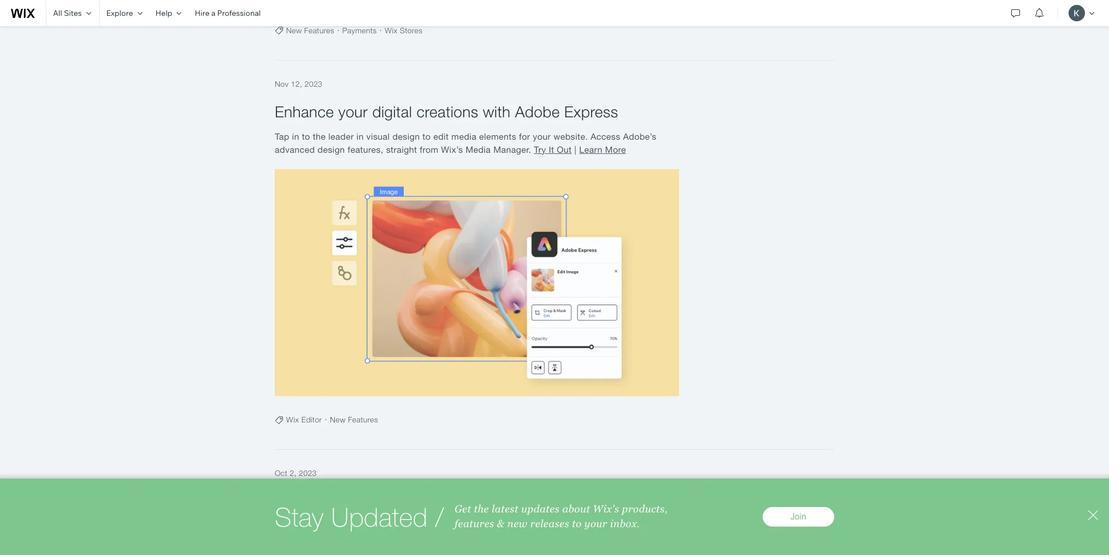 Task type: vqa. For each thing, say whether or not it's contained in the screenshot.
2nd WIX from the top
no



Task type: describe. For each thing, give the bounding box(es) containing it.
sites
[[64, 8, 82, 18]]

a
[[211, 8, 215, 18]]



Task type: locate. For each thing, give the bounding box(es) containing it.
all
[[53, 8, 62, 18]]

explore
[[106, 8, 133, 18]]

hire
[[195, 8, 210, 18]]

hire a professional
[[195, 8, 261, 18]]

all sites
[[53, 8, 82, 18]]

hire a professional link
[[188, 0, 267, 26]]

help button
[[149, 0, 188, 26]]

help
[[156, 8, 172, 18]]

professional
[[217, 8, 261, 18]]



